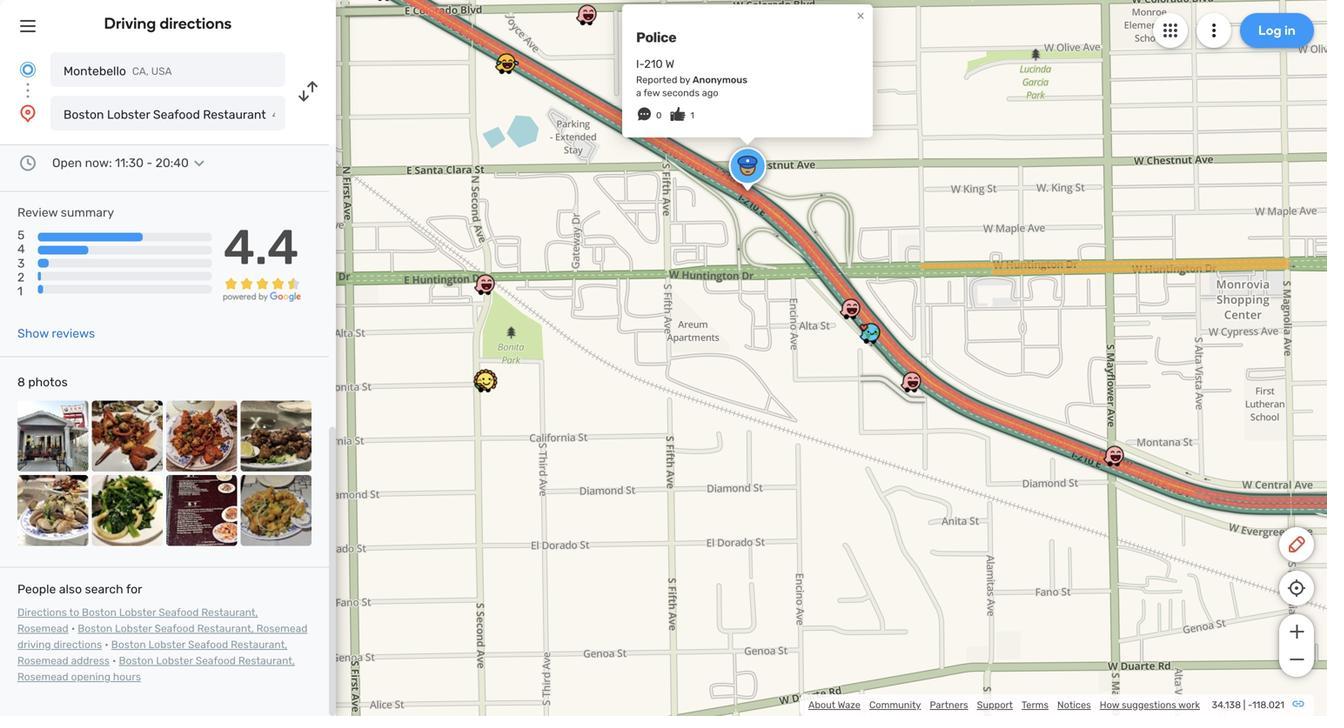 Task type: vqa. For each thing, say whether or not it's contained in the screenshot.
'Review summary'
yes



Task type: locate. For each thing, give the bounding box(es) containing it.
boston lobster seafood restaurant, rosemead driving directions link
[[17, 623, 308, 651]]

pencil image
[[1287, 535, 1308, 555]]

boston up hours
[[119, 655, 154, 667]]

0 horizontal spatial 1
[[17, 284, 23, 299]]

seafood inside 'button'
[[153, 108, 200, 122]]

few
[[644, 87, 660, 99]]

ca,
[[132, 65, 149, 77]]

boston
[[64, 108, 104, 122], [82, 607, 117, 619], [78, 623, 112, 635], [111, 639, 146, 651], [119, 655, 154, 667]]

5
[[17, 228, 25, 243]]

210
[[644, 57, 663, 71]]

image 3 of boston lobster seafood restaurant, rosemead image
[[166, 401, 237, 472]]

work
[[1179, 699, 1200, 711]]

1 vertical spatial directions
[[54, 639, 102, 651]]

opening
[[71, 671, 111, 683]]

× link
[[853, 7, 869, 23]]

boston down directions to boston lobster seafood restaurant, rosemead
[[111, 639, 146, 651]]

image 6 of boston lobster seafood restaurant, rosemead image
[[92, 475, 163, 546]]

0 vertical spatial -
[[147, 156, 153, 170]]

seafood up the boston lobster seafood restaurant, rosemead address link
[[155, 623, 195, 635]]

partners link
[[930, 699, 969, 711]]

seafood inside boston lobster seafood restaurant, rosemead driving directions
[[155, 623, 195, 635]]

boston for boston lobster seafood restaurant, rosemead driving directions
[[78, 623, 112, 635]]

restaurant, for boston lobster seafood restaurant, rosemead opening hours
[[238, 655, 295, 667]]

boston down to
[[78, 623, 112, 635]]

terms
[[1022, 699, 1049, 711]]

0
[[656, 110, 662, 121]]

rosemead for boston lobster seafood restaurant, rosemead opening hours
[[17, 671, 69, 683]]

police
[[636, 29, 677, 46]]

rosemead inside boston lobster seafood restaurant, rosemead opening hours
[[17, 671, 69, 683]]

usa
[[151, 65, 172, 77]]

boston lobster seafood restaurant, rosemead driving directions
[[17, 623, 308, 651]]

restaurant, for boston lobster seafood restaurant, rosemead address
[[231, 639, 288, 651]]

lobster inside boston lobster seafood restaurant, rosemead address
[[149, 639, 185, 651]]

1 vertical spatial -
[[1248, 699, 1253, 711]]

seafood inside boston lobster seafood restaurant, rosemead opening hours
[[196, 655, 236, 667]]

seafood for boston lobster seafood restaurant, rosemead address
[[188, 639, 228, 651]]

for
[[126, 582, 142, 597]]

open
[[52, 156, 82, 170]]

lobster down boston lobster seafood restaurant, rosemead driving directions
[[156, 655, 193, 667]]

lobster up boston lobster seafood restaurant, rosemead address
[[115, 623, 152, 635]]

lobster
[[107, 108, 150, 122], [119, 607, 156, 619], [115, 623, 152, 635], [149, 639, 185, 651], [156, 655, 193, 667]]

0 horizontal spatial directions
[[54, 639, 102, 651]]

image 4 of boston lobster seafood restaurant, rosemead image
[[241, 401, 312, 472]]

boston inside boston lobster seafood restaurant, rosemead driving directions
[[78, 623, 112, 635]]

how
[[1100, 699, 1120, 711]]

lobster inside boston lobster seafood restaurant, rosemead opening hours
[[156, 655, 193, 667]]

about waze community partners support terms notices how suggestions work
[[809, 699, 1200, 711]]

open now: 11:30 - 20:40 button
[[52, 156, 210, 170]]

20:40
[[155, 156, 189, 170]]

restaurant, inside directions to boston lobster seafood restaurant, rosemead
[[201, 607, 258, 619]]

restaurant, inside boston lobster seafood restaurant, rosemead driving directions
[[197, 623, 254, 635]]

lobster inside boston lobster seafood restaurant 'button'
[[107, 108, 150, 122]]

seafood for boston lobster seafood restaurant, rosemead opening hours
[[196, 655, 236, 667]]

restaurant, inside boston lobster seafood restaurant, rosemead address
[[231, 639, 288, 651]]

- right | on the bottom of page
[[1248, 699, 1253, 711]]

1 inside 5 4 3 2 1
[[17, 284, 23, 299]]

community
[[870, 699, 921, 711]]

image 5 of boston lobster seafood restaurant, rosemead image
[[17, 475, 88, 546]]

1 horizontal spatial -
[[1248, 699, 1253, 711]]

support link
[[977, 699, 1013, 711]]

partners
[[930, 699, 969, 711]]

boston inside boston lobster seafood restaurant, rosemead address
[[111, 639, 146, 651]]

review summary
[[17, 205, 114, 220]]

directions
[[160, 14, 232, 33], [54, 639, 102, 651]]

seafood down boston lobster seafood restaurant, rosemead driving directions
[[196, 655, 236, 667]]

boston inside directions to boston lobster seafood restaurant, rosemead
[[82, 607, 117, 619]]

restaurant, for boston lobster seafood restaurant, rosemead driving directions
[[197, 623, 254, 635]]

0 vertical spatial directions
[[160, 14, 232, 33]]

a
[[636, 87, 642, 99]]

i-
[[636, 57, 644, 71]]

lobster down for
[[119, 607, 156, 619]]

8 photos
[[17, 375, 68, 390]]

boston down search
[[82, 607, 117, 619]]

lobster inside boston lobster seafood restaurant, rosemead driving directions
[[115, 623, 152, 635]]

1
[[691, 110, 694, 121], [17, 284, 23, 299]]

seafood up boston lobster seafood restaurant, rosemead opening hours link
[[188, 639, 228, 651]]

boston inside 'button'
[[64, 108, 104, 122]]

34.138
[[1212, 699, 1241, 711]]

seafood inside boston lobster seafood restaurant, rosemead address
[[188, 639, 228, 651]]

restaurant, inside boston lobster seafood restaurant, rosemead opening hours
[[238, 655, 295, 667]]

seafood down usa
[[153, 108, 200, 122]]

directions to boston lobster seafood restaurant, rosemead
[[17, 607, 258, 635]]

seafood up boston lobster seafood restaurant, rosemead driving directions
[[159, 607, 199, 619]]

4
[[17, 242, 25, 257]]

0 vertical spatial 1
[[691, 110, 694, 121]]

34.138 | -118.021
[[1212, 699, 1285, 711]]

people
[[17, 582, 56, 597]]

to
[[69, 607, 79, 619]]

1 vertical spatial 1
[[17, 284, 23, 299]]

restaurant
[[203, 108, 266, 122]]

×
[[857, 7, 865, 23]]

- right 11:30
[[147, 156, 153, 170]]

118.021
[[1253, 699, 1285, 711]]

seafood
[[153, 108, 200, 122], [159, 607, 199, 619], [155, 623, 195, 635], [188, 639, 228, 651], [196, 655, 236, 667]]

montebello ca, usa
[[64, 64, 172, 78]]

image 8 of boston lobster seafood restaurant, rosemead image
[[241, 475, 312, 546]]

boston down the montebello
[[64, 108, 104, 122]]

rosemead
[[17, 623, 69, 635], [257, 623, 308, 635], [17, 655, 69, 667], [17, 671, 69, 683]]

directions up the "address" at the bottom of page
[[54, 639, 102, 651]]

location image
[[17, 103, 38, 124]]

boston inside boston lobster seafood restaurant, rosemead opening hours
[[119, 655, 154, 667]]

how suggestions work link
[[1100, 699, 1200, 711]]

boston lobster seafood restaurant, rosemead opening hours
[[17, 655, 295, 683]]

terms link
[[1022, 699, 1049, 711]]

suggestions
[[1122, 699, 1177, 711]]

restaurant,
[[201, 607, 258, 619], [197, 623, 254, 635], [231, 639, 288, 651], [238, 655, 295, 667]]

1 horizontal spatial 1
[[691, 110, 694, 121]]

0 horizontal spatial -
[[147, 156, 153, 170]]

lobster for boston lobster seafood restaurant
[[107, 108, 150, 122]]

rosemead inside boston lobster seafood restaurant, rosemead driving directions
[[257, 623, 308, 635]]

1 down 3
[[17, 284, 23, 299]]

1 down seconds
[[691, 110, 694, 121]]

link image
[[1292, 697, 1306, 711]]

rosemead inside boston lobster seafood restaurant, rosemead address
[[17, 655, 69, 667]]

-
[[147, 156, 153, 170], [1248, 699, 1253, 711]]

2
[[17, 270, 25, 285]]

directions up usa
[[160, 14, 232, 33]]

5 4 3 2 1
[[17, 228, 25, 299]]

lobster up boston lobster seafood restaurant, rosemead opening hours link
[[149, 639, 185, 651]]

boston for boston lobster seafood restaurant, rosemead opening hours
[[119, 655, 154, 667]]

image 7 of boston lobster seafood restaurant, rosemead image
[[166, 475, 237, 546]]

boston lobster seafood restaurant, rosemead opening hours link
[[17, 655, 295, 683]]

lobster down montebello ca, usa
[[107, 108, 150, 122]]



Task type: describe. For each thing, give the bounding box(es) containing it.
boston lobster seafood restaurant button
[[50, 96, 286, 131]]

directions to boston lobster seafood restaurant, rosemead link
[[17, 607, 258, 635]]

seafood for boston lobster seafood restaurant
[[153, 108, 200, 122]]

4.4
[[223, 219, 299, 276]]

notices link
[[1058, 699, 1091, 711]]

i-210 w reported by anonymous a few seconds ago
[[636, 57, 748, 99]]

rosemead inside directions to boston lobster seafood restaurant, rosemead
[[17, 623, 69, 635]]

rosemead for boston lobster seafood restaurant, rosemead address
[[17, 655, 69, 667]]

show
[[17, 327, 49, 341]]

image 2 of boston lobster seafood restaurant, rosemead image
[[92, 401, 163, 472]]

reported
[[636, 74, 678, 86]]

clock image
[[17, 153, 38, 174]]

search
[[85, 582, 123, 597]]

ago
[[702, 87, 719, 99]]

directions
[[17, 607, 67, 619]]

lobster for boston lobster seafood restaurant, rosemead driving directions
[[115, 623, 152, 635]]

by
[[680, 74, 690, 86]]

w
[[666, 57, 675, 71]]

about
[[809, 699, 836, 711]]

rosemead for boston lobster seafood restaurant, rosemead driving directions
[[257, 623, 308, 635]]

image 1 of boston lobster seafood restaurant, rosemead image
[[17, 401, 88, 472]]

summary
[[61, 205, 114, 220]]

waze
[[838, 699, 861, 711]]

lobster inside directions to boston lobster seafood restaurant, rosemead
[[119, 607, 156, 619]]

chevron down image
[[189, 156, 210, 170]]

1 horizontal spatial directions
[[160, 14, 232, 33]]

anonymous
[[693, 74, 748, 86]]

driving
[[104, 14, 156, 33]]

boston for boston lobster seafood restaurant, rosemead address
[[111, 639, 146, 651]]

open now: 11:30 - 20:40
[[52, 156, 189, 170]]

reviews
[[52, 327, 95, 341]]

driving
[[17, 639, 51, 651]]

also
[[59, 582, 82, 597]]

review
[[17, 205, 58, 220]]

boston lobster seafood restaurant, rosemead address
[[17, 639, 288, 667]]

photos
[[28, 375, 68, 390]]

boston for boston lobster seafood restaurant
[[64, 108, 104, 122]]

lobster for boston lobster seafood restaurant, rosemead address
[[149, 639, 185, 651]]

people also search for
[[17, 582, 142, 597]]

current location image
[[17, 59, 38, 80]]

|
[[1244, 699, 1246, 711]]

seafood for boston lobster seafood restaurant, rosemead driving directions
[[155, 623, 195, 635]]

seafood inside directions to boston lobster seafood restaurant, rosemead
[[159, 607, 199, 619]]

zoom in image
[[1286, 622, 1308, 642]]

notices
[[1058, 699, 1091, 711]]

lobster for boston lobster seafood restaurant, rosemead opening hours
[[156, 655, 193, 667]]

boston lobster seafood restaurant
[[64, 108, 266, 122]]

hours
[[113, 671, 141, 683]]

seconds
[[662, 87, 700, 99]]

community link
[[870, 699, 921, 711]]

11:30
[[115, 156, 144, 170]]

address
[[71, 655, 110, 667]]

zoom out image
[[1286, 649, 1308, 670]]

3
[[17, 256, 25, 271]]

about waze link
[[809, 699, 861, 711]]

show reviews
[[17, 327, 95, 341]]

8
[[17, 375, 25, 390]]

now:
[[85, 156, 112, 170]]

directions inside boston lobster seafood restaurant, rosemead driving directions
[[54, 639, 102, 651]]

montebello
[[64, 64, 126, 78]]

boston lobster seafood restaurant, rosemead address link
[[17, 639, 288, 667]]

driving directions
[[104, 14, 232, 33]]

support
[[977, 699, 1013, 711]]



